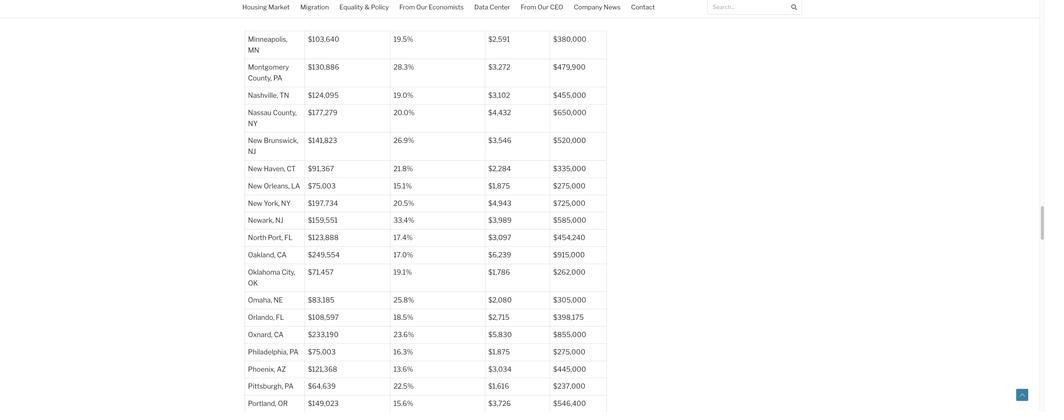 Task type: locate. For each thing, give the bounding box(es) containing it.
from our ceo
[[521, 3, 564, 11]]

oakland,
[[248, 252, 276, 259]]

$149,023
[[308, 401, 339, 408]]

nj up 'new haven, ct' on the top
[[248, 148, 256, 156]]

$1,875 down $2,284
[[489, 182, 510, 190]]

$3,546
[[489, 137, 512, 145]]

0 horizontal spatial our
[[417, 3, 428, 11]]

new brunswick, nj
[[248, 137, 299, 156]]

1 from from the left
[[400, 3, 415, 11]]

1 vertical spatial county,
[[273, 109, 297, 117]]

county,
[[248, 74, 272, 82], [273, 109, 297, 117]]

33.4% for $143,187
[[394, 1, 415, 9]]

15.1%
[[394, 182, 412, 190]]

$3,034
[[489, 366, 512, 374]]

county, down montgomery
[[248, 74, 272, 82]]

philadelphia,
[[248, 349, 288, 357]]

2 $275,000 from the top
[[554, 349, 586, 357]]

county, inside nassau county, ny
[[273, 109, 297, 117]]

$1,875 for 16.3%
[[489, 349, 510, 357]]

company
[[574, 3, 603, 11]]

nashville,
[[248, 92, 278, 100]]

our
[[417, 3, 428, 11], [538, 3, 549, 11]]

from left ceo
[[521, 3, 537, 11]]

our inside from our economists link
[[417, 3, 428, 11]]

$249,554
[[308, 252, 340, 259]]

ca up philadelphia, pa
[[274, 331, 284, 339]]

1 new from the top
[[248, 137, 263, 145]]

1 $275,000 from the top
[[554, 182, 586, 190]]

brunswick,
[[264, 137, 299, 145]]

0 horizontal spatial nj
[[248, 148, 256, 156]]

16.3%
[[394, 349, 413, 357]]

$1,875 for 15.1%
[[489, 182, 510, 190]]

montgomery
[[248, 64, 289, 71]]

pa
[[273, 74, 282, 82], [290, 349, 299, 357], [285, 383, 294, 391]]

$124,095
[[308, 92, 339, 100]]

1 vertical spatial $75,003
[[308, 349, 336, 357]]

$177,279
[[308, 109, 338, 117]]

nj inside new brunswick, nj
[[248, 148, 256, 156]]

$75,003 for philadelphia, pa
[[308, 349, 336, 357]]

ok
[[248, 280, 258, 288]]

0 vertical spatial fl
[[270, 1, 278, 9]]

0 horizontal spatial ny
[[248, 120, 258, 128]]

1 vertical spatial ca
[[274, 331, 284, 339]]

$275,000 up $725,000
[[554, 182, 586, 190]]

1 horizontal spatial from
[[521, 3, 537, 11]]

new left york,
[[248, 200, 263, 208]]

2 new from the top
[[248, 165, 263, 173]]

our for economists
[[417, 3, 428, 11]]

county, inside montgomery county, pa
[[248, 74, 272, 82]]

fl right miami,
[[270, 1, 278, 9]]

portland, or
[[248, 401, 289, 408]]

$237,000
[[554, 383, 586, 391]]

$3,102
[[489, 92, 510, 100]]

$75,003 for new orleans, la
[[308, 182, 336, 190]]

north port, fl
[[248, 234, 294, 242]]

our inside "from our ceo" "link"
[[538, 3, 549, 11]]

new
[[248, 137, 263, 145], [248, 165, 263, 173], [248, 182, 263, 190], [248, 200, 263, 208]]

pa for pittsburgh,
[[285, 383, 294, 391]]

center
[[490, 3, 510, 11]]

equality
[[340, 3, 364, 11]]

our left economists
[[417, 3, 428, 11]]

orlando, fl
[[248, 314, 286, 322]]

pa up or
[[285, 383, 294, 391]]

minneapolis,
[[248, 35, 288, 43]]

33.4% right policy
[[394, 1, 415, 9]]

2 vertical spatial pa
[[285, 383, 294, 391]]

pa for philadelphia,
[[290, 349, 299, 357]]

2 vertical spatial fl
[[276, 314, 284, 322]]

1 vertical spatial ny
[[281, 200, 291, 208]]

1 horizontal spatial nj
[[275, 217, 283, 225]]

ny right york,
[[281, 200, 291, 208]]

13.6%
[[394, 366, 413, 374]]

0 vertical spatial nj
[[248, 148, 256, 156]]

$335,000
[[554, 165, 586, 173]]

$3,272
[[489, 64, 511, 71]]

3 new from the top
[[248, 182, 263, 190]]

from inside "link"
[[521, 3, 537, 11]]

minneapolis, mn
[[248, 35, 288, 54]]

ca down port,
[[277, 252, 287, 259]]

0 horizontal spatial county,
[[248, 74, 272, 82]]

newark,
[[248, 217, 274, 225]]

new left "orleans,"
[[248, 182, 263, 190]]

ny
[[248, 120, 258, 128], [281, 200, 291, 208]]

1 horizontal spatial county,
[[273, 109, 297, 117]]

1 horizontal spatial our
[[538, 3, 549, 11]]

None search field
[[708, 0, 803, 15]]

new left the "haven,"
[[248, 165, 263, 173]]

1 horizontal spatial ny
[[281, 200, 291, 208]]

fl down ne
[[276, 314, 284, 322]]

nashville, tn
[[248, 92, 291, 100]]

20.5%
[[394, 200, 415, 208]]

county, for nassau county, ny
[[273, 109, 297, 117]]

new haven, ct
[[248, 165, 297, 173]]

county, down tn
[[273, 109, 297, 117]]

0 vertical spatial $1,875
[[489, 182, 510, 190]]

ny down nassau
[[248, 120, 258, 128]]

migration link
[[295, 0, 334, 16]]

1 vertical spatial $275,000
[[554, 349, 586, 357]]

our left ceo
[[538, 3, 549, 11]]

1 vertical spatial pa
[[290, 349, 299, 357]]

pittsburgh, pa
[[248, 383, 295, 391]]

2 $1,875 from the top
[[489, 349, 510, 357]]

city,
[[282, 269, 296, 277]]

0 vertical spatial 33.4%
[[394, 1, 415, 9]]

28.3%
[[394, 64, 414, 71]]

oxnard, ca
[[248, 331, 285, 339]]

$725,000
[[554, 200, 586, 208]]

1 $75,003 from the top
[[308, 182, 336, 190]]

33.4%
[[394, 1, 415, 9], [394, 217, 415, 225]]

1 vertical spatial $1,875
[[489, 349, 510, 357]]

$3,726
[[489, 401, 511, 408]]

$275,000 for 15.1%
[[554, 182, 586, 190]]

equality & policy link
[[334, 0, 394, 16]]

oxnard,
[[248, 331, 273, 339]]

&
[[365, 3, 370, 11]]

0 vertical spatial $75,003
[[308, 182, 336, 190]]

fl for orlando, fl
[[276, 314, 284, 322]]

0 vertical spatial pa
[[273, 74, 282, 82]]

pa down montgomery
[[273, 74, 282, 82]]

nj up port,
[[275, 217, 283, 225]]

2 from from the left
[[521, 3, 537, 11]]

new inside new brunswick, nj
[[248, 137, 263, 145]]

19.1%
[[394, 269, 412, 277]]

2 $75,003 from the top
[[308, 349, 336, 357]]

port,
[[268, 234, 283, 242]]

pa right philadelphia,
[[290, 349, 299, 357]]

0 vertical spatial ca
[[277, 252, 287, 259]]

$75,003
[[308, 182, 336, 190], [308, 349, 336, 357]]

miami,
[[248, 1, 269, 9]]

ca for oxnard,
[[274, 331, 284, 339]]

$2,080
[[489, 297, 512, 305]]

1 vertical spatial fl
[[285, 234, 293, 242]]

migration
[[300, 3, 329, 11]]

0 vertical spatial ny
[[248, 120, 258, 128]]

data center link
[[469, 0, 516, 16]]

$75,003 down $91,367
[[308, 182, 336, 190]]

portland,
[[248, 401, 277, 408]]

az
[[277, 366, 286, 374]]

0 vertical spatial county,
[[248, 74, 272, 82]]

fl right port,
[[285, 234, 293, 242]]

4 new from the top
[[248, 200, 263, 208]]

$262,000
[[554, 269, 586, 277]]

1 vertical spatial 33.4%
[[394, 217, 415, 225]]

$159,551
[[308, 217, 338, 225]]

2 our from the left
[[538, 3, 549, 11]]

0 horizontal spatial from
[[400, 3, 415, 11]]

2 33.4% from the top
[[394, 217, 415, 225]]

phoenix, az
[[248, 366, 288, 374]]

from right policy
[[400, 3, 415, 11]]

$275,000 up $445,000 at bottom right
[[554, 349, 586, 357]]

1 33.4% from the top
[[394, 1, 415, 9]]

$71,457
[[308, 269, 334, 277]]

Search... search field
[[708, 0, 787, 14]]

nj
[[248, 148, 256, 156], [275, 217, 283, 225]]

33.4% down 20.5% in the left of the page
[[394, 217, 415, 225]]

ca for oakland,
[[277, 252, 287, 259]]

1 $1,875 from the top
[[489, 182, 510, 190]]

$75,003 up $121,368
[[308, 349, 336, 357]]

$130,886
[[308, 64, 339, 71]]

1 our from the left
[[417, 3, 428, 11]]

17.0%
[[394, 252, 413, 259]]

$1,875 up $3,034
[[489, 349, 510, 357]]

$2,284
[[489, 165, 511, 173]]

data center
[[475, 3, 510, 11]]

0 vertical spatial $275,000
[[554, 182, 586, 190]]

oklahoma city, ok
[[248, 269, 296, 288]]

ny inside nassau county, ny
[[248, 120, 258, 128]]

$141,823
[[308, 137, 337, 145]]

new left "brunswick," at left
[[248, 137, 263, 145]]



Task type: vqa. For each thing, say whether or not it's contained in the screenshot.
$124,095 at the top left of page
yes



Task type: describe. For each thing, give the bounding box(es) containing it.
21.8%
[[394, 165, 413, 173]]

pittsburgh,
[[248, 383, 283, 391]]

1 vertical spatial nj
[[275, 217, 283, 225]]

contact link
[[626, 0, 661, 16]]

philadelphia, pa
[[248, 349, 300, 357]]

new for new brunswick, nj
[[248, 137, 263, 145]]

ny for new york, ny
[[281, 200, 291, 208]]

ny for nassau county, ny
[[248, 120, 258, 128]]

york,
[[264, 200, 280, 208]]

$275,000 for 16.3%
[[554, 349, 586, 357]]

omaha, ne
[[248, 297, 285, 305]]

pa inside montgomery county, pa
[[273, 74, 282, 82]]

19.5%
[[394, 35, 414, 43]]

$64,639
[[308, 383, 336, 391]]

$455,000
[[554, 92, 587, 100]]

26.9%
[[394, 137, 414, 145]]

$103,640
[[308, 35, 339, 43]]

$4,943
[[489, 200, 512, 208]]

$83,185
[[308, 297, 335, 305]]

newark, nj
[[248, 217, 285, 225]]

oklahoma
[[248, 269, 280, 277]]

orleans,
[[264, 182, 290, 190]]

mn
[[248, 46, 259, 54]]

$479,900
[[554, 64, 586, 71]]

news
[[604, 3, 621, 11]]

$6,239
[[489, 252, 512, 259]]

25.8%
[[394, 297, 414, 305]]

from our economists link
[[394, 0, 469, 16]]

data
[[475, 3, 489, 11]]

$2,715
[[489, 314, 510, 322]]

$2,591
[[489, 35, 510, 43]]

$1,786
[[489, 269, 510, 277]]

33.4% for $159,551
[[394, 217, 415, 225]]

phoenix,
[[248, 366, 276, 374]]

$305,000
[[554, 297, 587, 305]]

$454,240
[[554, 234, 586, 242]]

montgomery county, pa
[[248, 64, 289, 82]]

nassau
[[248, 109, 272, 117]]

new orleans, la
[[248, 182, 302, 190]]

$3,097
[[489, 234, 512, 242]]

ne
[[274, 297, 283, 305]]

market
[[269, 3, 290, 11]]

equality & policy
[[340, 3, 389, 11]]

fl for miami, fl
[[270, 1, 278, 9]]

17.4%
[[394, 234, 413, 242]]

miami, fl
[[248, 1, 280, 9]]

north
[[248, 234, 267, 242]]

new for new york, ny
[[248, 200, 263, 208]]

from for from our economists
[[400, 3, 415, 11]]

haven,
[[264, 165, 286, 173]]

company news link
[[569, 0, 626, 16]]

$197,734
[[308, 200, 338, 208]]

new york, ny
[[248, 200, 292, 208]]

orlando,
[[248, 314, 275, 322]]

15.6%
[[394, 401, 414, 408]]

$121,368
[[308, 366, 337, 374]]

our for ceo
[[538, 3, 549, 11]]

oakland, ca
[[248, 252, 288, 259]]

or
[[278, 401, 288, 408]]

$3,989
[[489, 217, 512, 225]]

$445,000
[[554, 366, 586, 374]]

$1,616
[[489, 383, 509, 391]]

housing
[[242, 3, 267, 11]]

search image
[[792, 4, 798, 10]]

omaha,
[[248, 297, 272, 305]]

new for new orleans, la
[[248, 182, 263, 190]]

23.6%
[[394, 331, 414, 339]]

20.0%
[[394, 109, 415, 117]]

$915,000
[[554, 252, 585, 259]]

county, for montgomery county, pa
[[248, 74, 272, 82]]

$5,830
[[489, 331, 512, 339]]

$650,000
[[554, 109, 587, 117]]

$398,175
[[554, 314, 584, 322]]

economists
[[429, 3, 464, 11]]

$520,000
[[554, 137, 586, 145]]

$3,580
[[489, 1, 512, 9]]

$585,000
[[554, 217, 587, 225]]

housing market link
[[237, 0, 295, 16]]

22.5%
[[394, 383, 414, 391]]

18.5%
[[394, 314, 414, 322]]

$4,432
[[489, 109, 511, 117]]

new for new haven, ct
[[248, 165, 263, 173]]

from our ceo link
[[516, 0, 569, 16]]

from for from our ceo
[[521, 3, 537, 11]]

nassau county, ny
[[248, 109, 297, 128]]

ceo
[[550, 3, 564, 11]]



